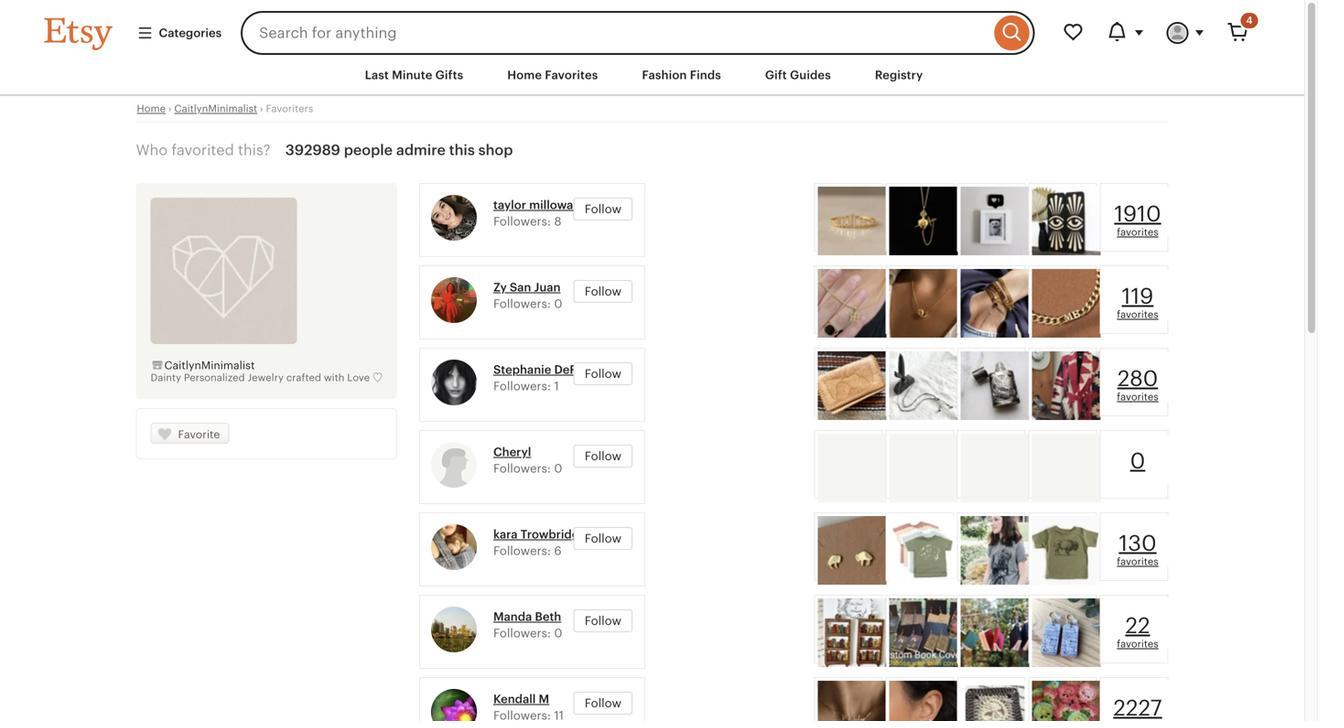 Task type: locate. For each thing, give the bounding box(es) containing it.
none search field inside categories banner
[[241, 11, 1035, 55]]

0 vertical spatial followers: 0
[[494, 297, 563, 311]]

cheryl
[[494, 446, 531, 459]]

1 followers: from the top
[[494, 215, 551, 229]]

3 followers: from the top
[[494, 380, 551, 393]]

6 followers: from the top
[[494, 627, 551, 641]]

followers: for 119
[[494, 297, 551, 311]]

favorites up the 22
[[1117, 556, 1159, 568]]

home
[[508, 68, 542, 82], [137, 103, 166, 115]]

favorited
[[172, 142, 234, 159]]

6
[[554, 545, 562, 558]]

home inside menu bar
[[508, 68, 542, 82]]

3 follow from the top
[[585, 367, 622, 381]]

favorites up '280'
[[1117, 309, 1159, 321]]

cheryl image
[[431, 442, 477, 488]]

solid gold letter necklace-curb chain dainty initial necklace-gold elegant necklace-vintage name necklace-letter necklace-sideletternecklace image
[[1032, 269, 1101, 338]]

follow button for 130
[[574, 528, 633, 551]]

2 favorites from the top
[[1117, 309, 1159, 321]]

library card earrings, book lovers, image on both sides, sterling or stainless steel wire, lightweight recycled wood, reader gift image
[[1032, 599, 1101, 668]]

who favorited this?
[[136, 142, 274, 159]]

followers: for 22
[[494, 627, 551, 641]]

people
[[344, 142, 393, 159]]

0 horizontal spatial home
[[137, 103, 166, 115]]

kendall m image
[[431, 690, 477, 722]]

guides
[[790, 68, 831, 82]]

follow right 6
[[585, 532, 622, 546]]

None search field
[[241, 11, 1035, 55]]

art deco diamond ring by caitlyn minimalist • vintage style cocktail ring in gold • crystal chandelier engagement ring, gift for her • rr106 image
[[818, 187, 887, 256]]

registry link
[[862, 59, 937, 92]]

followers: 0 for 22
[[494, 627, 563, 641]]

fashion finds
[[642, 68, 721, 82]]

black like wood sign image
[[961, 187, 1030, 256]]

2227
[[1114, 696, 1163, 721]]

stephanie defelice link
[[494, 363, 604, 377]]

caitlynminimalist link up personalized
[[151, 360, 255, 372]]

1 horizontal spatial ›
[[260, 103, 263, 115]]

follow button right 8
[[574, 198, 633, 221]]

this
[[449, 142, 475, 159]]

caitlynminimalist image
[[151, 198, 297, 344]]

followers: down kara
[[494, 545, 551, 558]]

followers: 0 down cheryl link
[[494, 462, 563, 476]]

favorites inside 1910 favorites
[[1117, 227, 1159, 238]]

shop
[[479, 142, 513, 159]]

1910 favorites
[[1115, 202, 1162, 238]]

crafted
[[286, 372, 321, 384]]

stephanie defelice
[[494, 363, 604, 377]]

favorites
[[1117, 227, 1159, 238], [1117, 309, 1159, 321], [1117, 392, 1159, 403], [1117, 556, 1159, 568], [1117, 639, 1159, 650]]

6 follow button from the top
[[574, 610, 633, 633]]

follow button for 280
[[574, 363, 633, 386]]

caitlynminimalist link
[[174, 103, 257, 115], [151, 360, 255, 372]]

follow for 119
[[585, 285, 622, 299]]

5 followers: from the top
[[494, 545, 551, 558]]

1 horizontal spatial home
[[508, 68, 542, 82]]

last minute gifts link
[[351, 59, 477, 92]]

menu bar
[[11, 55, 1293, 96]]

caitlynminimalist link up who favorited this?
[[174, 103, 257, 115]]

favorites up 2227 link
[[1117, 639, 1159, 650]]

juan
[[534, 281, 561, 295]]

categories
[[159, 26, 222, 40]]

favorites for 130
[[1117, 556, 1159, 568]]

1 follow from the top
[[585, 203, 622, 216]]

0 horizontal spatial ›
[[168, 103, 172, 115]]

280
[[1118, 366, 1159, 392]]

favorite
[[178, 429, 220, 441]]

gift
[[765, 68, 787, 82]]

2 followers: from the top
[[494, 297, 551, 311]]

0
[[554, 297, 563, 311], [1131, 449, 1146, 474], [554, 462, 563, 476], [554, 627, 563, 641]]

follow button right beth
[[574, 610, 633, 633]]

6 follow from the top
[[585, 615, 622, 628]]

home favorites
[[508, 68, 598, 82]]

caitlynminimalist up personalized
[[164, 360, 255, 372]]

›
[[168, 103, 172, 115], [260, 103, 263, 115]]

2 vertical spatial followers: 0
[[494, 627, 563, 641]]

followers: 8
[[494, 215, 562, 229]]

follow button
[[574, 198, 633, 221], [574, 280, 633, 303], [574, 363, 633, 386], [574, 445, 633, 468], [574, 528, 633, 551], [574, 610, 633, 633], [574, 692, 633, 715]]

› left favoriters
[[260, 103, 263, 115]]

follow right juan
[[585, 285, 622, 299]]

follow button for 1910
[[574, 198, 633, 221]]

follow for 280
[[585, 367, 622, 381]]

0 vertical spatial caitlynminimalist
[[174, 103, 257, 115]]

followers: down san
[[494, 297, 551, 311]]

5 follow from the top
[[585, 532, 622, 546]]

home up who
[[137, 103, 166, 115]]

manda beth image
[[431, 607, 477, 653]]

love
[[347, 372, 370, 384]]

followers: down the cheryl
[[494, 462, 551, 476]]

followers: down stephanie
[[494, 380, 551, 393]]

liquid silver necklace 16 inch vintage southwest beaded lariat tassel jewelry native american trading post style image
[[890, 352, 958, 420]]

1 follow button from the top
[[574, 198, 633, 221]]

2 follow button from the top
[[574, 280, 633, 303]]

m
[[539, 693, 550, 707]]

1 vertical spatial caitlynminimalist
[[164, 360, 255, 372]]

1 favorites from the top
[[1117, 227, 1159, 238]]

home › caitlynminimalist › favoriters
[[137, 103, 313, 115]]

gift guides
[[765, 68, 831, 82]]

1 vertical spatial home
[[137, 103, 166, 115]]

3 follow button from the top
[[574, 363, 633, 386]]

followers: 1
[[494, 380, 559, 393]]

follow
[[585, 203, 622, 216], [585, 285, 622, 299], [585, 367, 622, 381], [585, 450, 622, 464], [585, 532, 622, 546], [585, 615, 622, 628], [585, 697, 622, 711]]

minute
[[392, 68, 433, 82]]

home left favorites
[[508, 68, 542, 82]]

followers: 0
[[494, 297, 563, 311], [494, 462, 563, 476], [494, 627, 563, 641]]

1 followers: 0 from the top
[[494, 297, 563, 311]]

0 inside 0 link
[[1131, 449, 1146, 474]]

followers: for 1910
[[494, 215, 551, 229]]

followers: down manda beth link
[[494, 627, 551, 641]]

follow button right 6
[[574, 528, 633, 551]]

san
[[510, 281, 531, 295]]

favorites up 0 link at bottom
[[1117, 392, 1159, 403]]

2 follow from the top
[[585, 285, 622, 299]]

392989
[[285, 142, 341, 159]]

follow button right m
[[574, 692, 633, 715]]

0 vertical spatial home
[[508, 68, 542, 82]]

taylor milloway
[[494, 198, 580, 212]]

granny scare: this granny square crochet pattern photo tutorial inlcudes a skull motif and a crochet granny square. image
[[1032, 681, 1101, 722]]

caitlynminimalist
[[174, 103, 257, 115], [164, 360, 255, 372]]

0 vertical spatial caitlynminimalist link
[[174, 103, 257, 115]]

gift guides link
[[752, 59, 845, 92]]

280 favorites
[[1117, 366, 1159, 403]]

3 followers: 0 from the top
[[494, 627, 563, 641]]

0 down 280 favorites
[[1131, 449, 1146, 474]]

followers: down taylor
[[494, 215, 551, 229]]

follow right m
[[585, 697, 622, 711]]

favorites for 119
[[1117, 309, 1159, 321]]

4 favorites from the top
[[1117, 556, 1159, 568]]

2 › from the left
[[260, 103, 263, 115]]

taylor
[[494, 198, 527, 212]]

kendall
[[494, 693, 536, 707]]

follow button down defelice
[[574, 445, 633, 468]]

4 followers: from the top
[[494, 462, 551, 476]]

follow button right 1
[[574, 363, 633, 386]]

5 follow button from the top
[[574, 528, 633, 551]]

1 › from the left
[[168, 103, 172, 115]]

eye petal rays panels (set of 2) | eye wood sign image
[[1032, 187, 1101, 256]]

follow right 8
[[585, 203, 622, 216]]

stephanie
[[494, 363, 552, 377]]

last
[[365, 68, 389, 82]]

caitlynminimalist up who favorited this?
[[174, 103, 257, 115]]

follow button for 22
[[574, 610, 633, 633]]

2 followers: 0 from the top
[[494, 462, 563, 476]]

defelice
[[554, 363, 604, 377]]

manda
[[494, 610, 532, 624]]

zy san juan link
[[494, 281, 561, 295]]

follow right beth
[[585, 615, 622, 628]]

book earrings| bookshelf earrings| reader gifts| book earring dangle| book club gifts| librarian gift image
[[818, 599, 887, 668]]

› right home link
[[168, 103, 172, 115]]

3 favorites from the top
[[1117, 392, 1159, 403]]

favorites for 22
[[1117, 639, 1159, 650]]

mini bison earrings | buffalo earrings | mini buffalo earrings image
[[818, 517, 887, 585]]

0 down beth
[[554, 627, 563, 641]]

follow right 1
[[585, 367, 622, 381]]

followers:
[[494, 215, 551, 229], [494, 297, 551, 311], [494, 380, 551, 393], [494, 462, 551, 476], [494, 545, 551, 558], [494, 627, 551, 641]]

zy
[[494, 281, 507, 295]]

1
[[554, 380, 559, 393]]

followers: 0 down zy san juan link
[[494, 297, 563, 311]]

favorites up 119
[[1117, 227, 1159, 238]]

followers: 6
[[494, 545, 562, 558]]

follow down defelice
[[585, 450, 622, 464]]

home favorites link
[[494, 59, 612, 92]]

5 favorites from the top
[[1117, 639, 1159, 650]]

follow button right juan
[[574, 280, 633, 303]]

0 for 119
[[554, 297, 563, 311]]

stephanie defelice image
[[431, 360, 477, 406]]

favorites for 280
[[1117, 392, 1159, 403]]

0 up trowbridge
[[554, 462, 563, 476]]

followers: 0 down manda beth link
[[494, 627, 563, 641]]

0 down juan
[[554, 297, 563, 311]]

1 vertical spatial caitlynminimalist link
[[151, 360, 255, 372]]

392989 people admire this shop
[[285, 142, 513, 159]]

1 vertical spatial followers: 0
[[494, 462, 563, 476]]



Task type: vqa. For each thing, say whether or not it's contained in the screenshot.
Skull granny square crochet pattern for blankets, skull granny square for bags, skull crochet pattern, creepy crochet pattern for pants image
yes



Task type: describe. For each thing, give the bounding box(es) containing it.
men's initial letter necklace | waterproof initial for men | old english gothic initial necklace | personalized gift for him boyfriend dad image
[[818, 269, 887, 338]]

buffalo tee © | boy shirt | toddler boy shirt | adventure shirt | baby boy shirt | buffalo shirt | bison shirt | nature tee | image
[[890, 517, 958, 585]]

admire
[[396, 142, 446, 159]]

custom name earrings by caitlyn minimalist • cute everyday stud earrings • personalized name jewelry • daughter birthday gift • ch08f97 image
[[890, 681, 958, 722]]

with
[[324, 372, 345, 384]]

trowbridge
[[521, 528, 587, 542]]

0 for 22
[[554, 627, 563, 641]]

follow for 1910
[[585, 203, 622, 216]]

ralph lauren cardigan sweater coat aztec western southwestern indian chimayo hand knit wool silk cotton womens medium / men ? vintage unused image
[[1032, 352, 1101, 420]]

personalized
[[184, 372, 245, 384]]

categories button
[[123, 16, 235, 50]]

interlocking opal inlay necklace by caitlyn minimalist • circle charm necklace • delicate infinity necklace • anniversary gift • nr147 image
[[890, 269, 958, 338]]

home for home › caitlynminimalist › favoriters
[[137, 103, 166, 115]]

taylor milloway link
[[494, 198, 580, 212]]

personalized name necklace by caitlynminimalist • gold name necklace with box chain • perfect gift for her • personalized gift • nm81f91 image
[[818, 681, 887, 722]]

menu bar containing last minute gifts
[[11, 55, 1293, 96]]

follow for 22
[[585, 615, 622, 628]]

kara trowbridge image
[[431, 525, 477, 571]]

22 favorites
[[1117, 614, 1159, 650]]

18k gold filled mesh wrist chain, mesh weaved bracelet,  gold knitted mesh chain bracelet, waterproof, anti tarnish bracelet, gift for women image
[[961, 269, 1030, 338]]

130
[[1119, 531, 1157, 556]]

favorites
[[545, 68, 598, 82]]

favorite link
[[151, 423, 229, 445]]

followers: for 280
[[494, 380, 551, 393]]

119
[[1122, 284, 1154, 309]]

1910
[[1115, 202, 1162, 227]]

followers: for 130
[[494, 545, 551, 558]]

cheryl link
[[494, 446, 531, 459]]

7 follow button from the top
[[574, 692, 633, 715]]

follow button for 119
[[574, 280, 633, 303]]

4
[[1247, 15, 1253, 26]]

manda beth
[[494, 610, 562, 624]]

dainty personalized jewelry crafted with love ♡
[[151, 372, 383, 384]]

buffalo on a bicycle- kids t shirt, children tee, tri blend tee, handmade graphic tee, sizes 2-12 image
[[961, 517, 1030, 585]]

manda beth link
[[494, 610, 562, 624]]

finds
[[690, 68, 721, 82]]

last minute gifts
[[365, 68, 464, 82]]

dainty
[[151, 372, 181, 384]]

4 link
[[1217, 11, 1260, 55]]

4 follow button from the top
[[574, 445, 633, 468]]

beth
[[535, 610, 562, 624]]

registry
[[875, 68, 923, 82]]

fashion finds link
[[629, 59, 735, 92]]

home for home favorites
[[508, 68, 542, 82]]

4 follow from the top
[[585, 450, 622, 464]]

handmade leather wallet clutch vintage tooled leather whipstitched western rockabilly cowgirl zip pouch clutch image
[[818, 352, 887, 420]]

milloway
[[529, 198, 580, 212]]

zy san juan image
[[431, 278, 477, 323]]

follow for 130
[[585, 532, 622, 546]]

130 favorites
[[1117, 531, 1159, 568]]

fashion
[[642, 68, 687, 82]]

8
[[554, 215, 562, 229]]

zy san juan
[[494, 281, 561, 295]]

jewelry
[[248, 372, 284, 384]]

vintage sterling silver & glass perfume bottle made in mexico "mg"  etc5801 image
[[961, 352, 1030, 420]]

caitlynminimalist link for dainty personalized jewelry crafted with love ♡
[[151, 360, 255, 372]]

favorites for 1910
[[1117, 227, 1159, 238]]

book earrings image
[[961, 599, 1030, 668]]

taylor milloway image
[[431, 195, 477, 241]]

kara trowbridge
[[494, 528, 587, 542]]

favoriters
[[266, 103, 313, 115]]

custom mini book earrings / pick your own cover / mini book earrings image
[[890, 599, 958, 668]]

♡
[[373, 372, 383, 384]]

kendall m link
[[494, 693, 550, 707]]

followers: 0 for 119
[[494, 297, 563, 311]]

categories banner
[[11, 0, 1293, 55]]

this?
[[238, 142, 271, 159]]

rugged american buffalo baby toddler and youth shirts| western birthday theme shirt| boys summer clothing| vintage style soft tees for kids image
[[1032, 517, 1101, 585]]

119 favorites
[[1117, 284, 1159, 321]]

0 for 0
[[554, 462, 563, 476]]

0 link
[[1104, 434, 1173, 485]]

kendall m
[[494, 693, 550, 707]]

7 follow from the top
[[585, 697, 622, 711]]

22
[[1126, 614, 1151, 639]]

kara trowbridge link
[[494, 528, 587, 542]]

gifts
[[436, 68, 464, 82]]

home link
[[137, 103, 166, 115]]

kara
[[494, 528, 518, 542]]

caitlynminimalist link for ›
[[174, 103, 257, 115]]

who
[[136, 142, 168, 159]]

sacred heart necklace image
[[890, 187, 958, 256]]

2227 link
[[1104, 681, 1173, 722]]

skull granny square crochet pattern for blankets, skull granny square for bags, skull crochet pattern, creepy crochet pattern for pants image
[[961, 681, 1030, 722]]

Search for anything text field
[[241, 11, 990, 55]]



